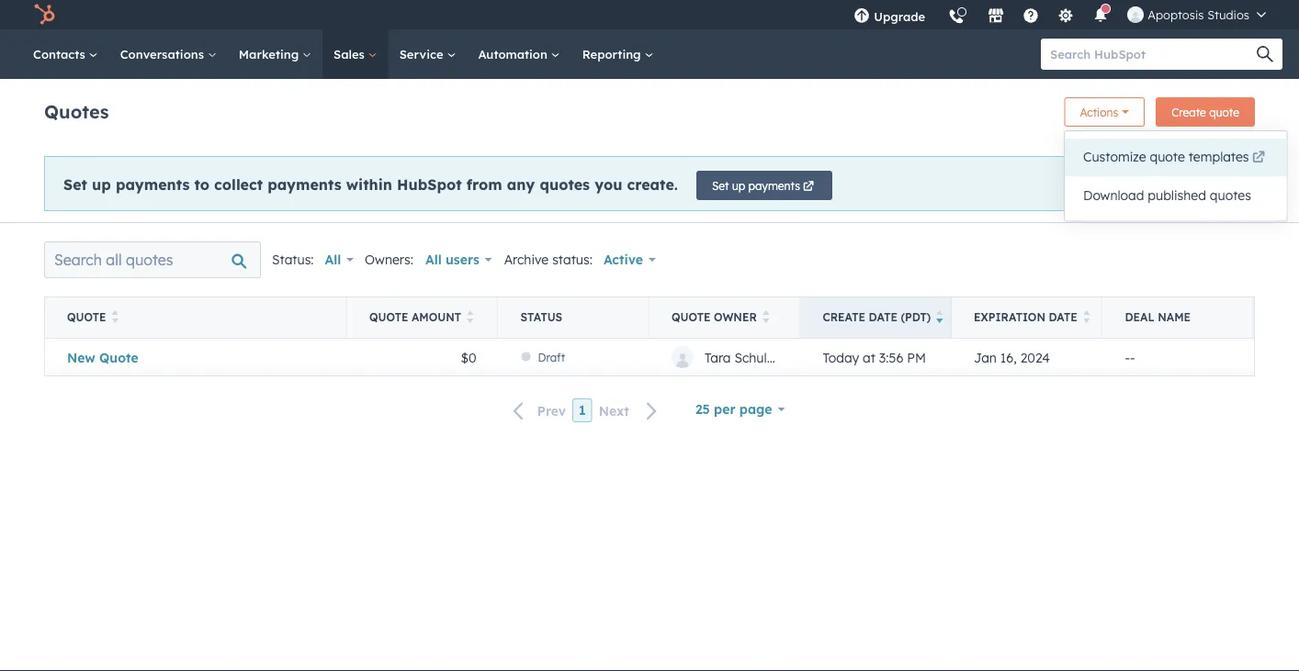 Task type: vqa. For each thing, say whether or not it's contained in the screenshot.
quote related to Create
yes



Task type: describe. For each thing, give the bounding box(es) containing it.
any
[[507, 175, 535, 193]]

amount
[[412, 311, 461, 324]]

collect
[[214, 175, 263, 193]]

create quote
[[1172, 105, 1240, 119]]

new quote
[[67, 349, 138, 365]]

notifications image
[[1093, 8, 1109, 25]]

per
[[714, 402, 736, 418]]

press to sort. image for expiration date
[[1083, 311, 1090, 323]]

all users
[[425, 252, 480, 268]]

all for all users
[[425, 252, 442, 268]]

quotes
[[44, 100, 109, 123]]

download published quotes
[[1083, 187, 1251, 203]]

download
[[1083, 187, 1144, 203]]

create quote button
[[1156, 97, 1255, 127]]

all for all
[[325, 252, 341, 268]]

25
[[695, 402, 710, 418]]

press to sort. element for expiration date
[[1083, 311, 1090, 325]]

search image
[[1257, 46, 1274, 62]]

actions for actions popup button on the bottom
[[366, 362, 405, 376]]

quote owner
[[672, 311, 757, 324]]

press to sort. element for quote owner
[[762, 311, 769, 325]]

2 link opens in a new window image from the top
[[1252, 152, 1265, 165]]

quote amount
[[369, 311, 461, 324]]

today at 3:56 pm
[[823, 349, 926, 365]]

all users button
[[413, 242, 493, 278]]

$0
[[461, 349, 476, 365]]

payments for set up payments to collect payments within hubspot from any quotes you create.
[[116, 175, 190, 193]]

3:56
[[879, 349, 904, 365]]

archive
[[504, 252, 549, 268]]

to
[[194, 175, 209, 193]]

at
[[863, 349, 876, 365]]

jan
[[974, 349, 997, 365]]

today
[[823, 349, 859, 365]]

quotes banner
[[44, 92, 1255, 127]]

deal
[[1125, 311, 1155, 324]]

service link
[[388, 29, 467, 79]]

tara schultz image
[[1128, 6, 1144, 23]]

quote for quote amount
[[369, 311, 408, 324]]

automation link
[[467, 29, 571, 79]]

press to sort. image for quote
[[112, 311, 118, 323]]

pm
[[907, 349, 926, 365]]

hubspot link
[[22, 4, 69, 26]]

set for set up payments to collect payments within hubspot from any quotes you create.
[[63, 175, 87, 193]]

calling icon image
[[948, 9, 965, 26]]

press to sort. element for quote amount
[[467, 311, 474, 325]]

help image
[[1023, 8, 1039, 25]]

settings image
[[1058, 8, 1074, 25]]

page
[[740, 402, 772, 418]]

published
[[1148, 187, 1206, 203]]

deal name
[[1125, 311, 1191, 324]]

--
[[1125, 349, 1135, 365]]

set for set up payments
[[712, 179, 729, 193]]

quotes inside button
[[1210, 187, 1251, 203]]

sales link
[[323, 29, 388, 79]]

create for create quote
[[1172, 105, 1206, 119]]

within
[[346, 175, 392, 193]]

create.
[[627, 175, 678, 193]]

up for set up payments to collect payments within hubspot from any quotes you create.
[[92, 175, 111, 193]]

from
[[467, 175, 502, 193]]

notifications button
[[1085, 0, 1117, 29]]

help button
[[1016, 0, 1047, 29]]

status:
[[552, 252, 593, 268]]

(pdt)
[[901, 311, 931, 324]]

reporting
[[582, 46, 645, 62]]

create date (pdt)
[[823, 311, 931, 324]]

customize quote templates
[[1083, 149, 1249, 165]]

customize
[[1083, 149, 1146, 165]]

payments for set up payments
[[748, 179, 800, 193]]

prev button
[[502, 399, 573, 423]]

pagination navigation
[[502, 399, 669, 423]]

upgrade image
[[854, 8, 870, 25]]

reporting link
[[571, 29, 665, 79]]

1
[[579, 403, 586, 419]]

expiration date
[[974, 311, 1078, 324]]

archive status:
[[504, 252, 593, 268]]

users
[[446, 252, 480, 268]]

quote for create
[[1209, 105, 1240, 119]]

page section element
[[0, 79, 1299, 222]]

1 link opens in a new window image from the top
[[1252, 147, 1265, 170]]

new
[[67, 349, 95, 365]]



Task type: locate. For each thing, give the bounding box(es) containing it.
quote left amount
[[369, 311, 408, 324]]

up for set up payments
[[732, 179, 745, 193]]

0 horizontal spatial press to sort. image
[[112, 311, 118, 323]]

1 horizontal spatial all
[[425, 252, 442, 268]]

16,
[[1000, 349, 1017, 365]]

actions button
[[1065, 97, 1145, 127]]

press to sort. image
[[112, 311, 118, 323], [467, 311, 474, 323], [1083, 311, 1090, 323]]

service
[[399, 46, 447, 62]]

quote
[[1209, 105, 1240, 119], [1150, 149, 1185, 165]]

descending sort. press to sort ascending. element
[[937, 311, 943, 325]]

0 horizontal spatial up
[[92, 175, 111, 193]]

Search HubSpot search field
[[1041, 39, 1266, 70]]

4 press to sort. element from the left
[[1083, 311, 1090, 325]]

press to sort. element for quote
[[112, 311, 118, 325]]

1 horizontal spatial create
[[1172, 105, 1206, 119]]

actions
[[1080, 105, 1118, 119], [366, 362, 405, 376]]

studios
[[1208, 7, 1250, 22]]

automation
[[478, 46, 551, 62]]

1 horizontal spatial quote
[[1209, 105, 1240, 119]]

next
[[599, 403, 629, 419]]

press to sort. element right date
[[1083, 311, 1090, 325]]

sales
[[334, 46, 368, 62]]

active
[[604, 252, 643, 268]]

quote for quote
[[67, 311, 106, 324]]

up
[[92, 175, 111, 193], [732, 179, 745, 193]]

owners:
[[365, 252, 413, 268]]

all left users
[[425, 252, 442, 268]]

link opens in a new window image
[[1252, 147, 1265, 170], [1252, 152, 1265, 165]]

1 horizontal spatial press to sort. image
[[467, 311, 474, 323]]

up right create.
[[732, 179, 745, 193]]

2 press to sort. element from the left
[[467, 311, 474, 325]]

press to sort. element
[[112, 311, 118, 325], [467, 311, 474, 325], [762, 311, 769, 325], [1083, 311, 1090, 325]]

quote for customize
[[1150, 149, 1185, 165]]

2 horizontal spatial payments
[[748, 179, 800, 193]]

25 per page
[[695, 402, 772, 418]]

actions down quote amount
[[366, 362, 405, 376]]

0 horizontal spatial all
[[325, 252, 341, 268]]

set up payments link
[[696, 171, 832, 200]]

1 vertical spatial quote
[[1150, 149, 1185, 165]]

0 horizontal spatial create
[[823, 311, 866, 324]]

owner
[[714, 311, 757, 324]]

all button
[[325, 247, 354, 273]]

1 button
[[573, 399, 592, 423]]

marketing
[[239, 46, 302, 62]]

actions up the 'customize'
[[1080, 105, 1118, 119]]

you
[[595, 175, 622, 193]]

download published quotes button
[[1065, 177, 1287, 214]]

1 horizontal spatial payments
[[268, 175, 341, 193]]

quotes down the templates
[[1210, 187, 1251, 203]]

set up payments to collect payments within hubspot from any quotes you create.
[[63, 175, 678, 193]]

press to sort. image right amount
[[467, 311, 474, 323]]

prev
[[537, 403, 566, 419]]

apoptosis
[[1148, 7, 1204, 22]]

up down quotes
[[92, 175, 111, 193]]

active button
[[604, 247, 656, 273]]

2024
[[1021, 349, 1050, 365]]

set down quotes
[[63, 175, 87, 193]]

1 horizontal spatial set
[[712, 179, 729, 193]]

1 all from the left
[[325, 252, 341, 268]]

actions inside dropdown button
[[1080, 105, 1118, 119]]

close image
[[1221, 179, 1232, 190]]

hubspot image
[[33, 4, 55, 26]]

set up payments to collect payments within hubspot from any quotes you create. alert
[[44, 156, 1255, 211]]

conversations link
[[109, 29, 228, 79]]

0 horizontal spatial quotes
[[540, 175, 590, 193]]

create inside button
[[1172, 105, 1206, 119]]

Search search field
[[44, 242, 261, 278]]

1 horizontal spatial quotes
[[1210, 187, 1251, 203]]

press to sort. element up new quote
[[112, 311, 118, 325]]

create left date
[[823, 311, 866, 324]]

payments
[[116, 175, 190, 193], [268, 175, 341, 193], [748, 179, 800, 193]]

quote for quote owner
[[672, 311, 711, 324]]

0 horizontal spatial quote
[[1150, 149, 1185, 165]]

calling icon button
[[941, 2, 972, 29]]

3 press to sort. image from the left
[[1083, 311, 1090, 323]]

quotes inside alert
[[540, 175, 590, 193]]

marketplaces button
[[977, 0, 1016, 29]]

all right status:
[[325, 252, 341, 268]]

2 press to sort. image from the left
[[467, 311, 474, 323]]

name
[[1158, 311, 1191, 324]]

press to sort. element right amount
[[467, 311, 474, 325]]

draft
[[538, 351, 565, 364]]

quotes left you
[[540, 175, 590, 193]]

actions inside popup button
[[366, 362, 405, 376]]

quote inside button
[[1209, 105, 1240, 119]]

1 vertical spatial create
[[823, 311, 866, 324]]

actions button
[[354, 357, 427, 381]]

0 horizontal spatial set
[[63, 175, 87, 193]]

1 horizontal spatial up
[[732, 179, 745, 193]]

1 vertical spatial actions
[[366, 362, 405, 376]]

conversations
[[120, 46, 207, 62]]

1 press to sort. element from the left
[[112, 311, 118, 325]]

marketplaces image
[[988, 8, 1005, 25]]

actions for actions dropdown button at the right top of the page
[[1080, 105, 1118, 119]]

date
[[869, 311, 898, 324]]

0 vertical spatial actions
[[1080, 105, 1118, 119]]

set right create.
[[712, 179, 729, 193]]

0 horizontal spatial payments
[[116, 175, 190, 193]]

quote up download published quotes
[[1150, 149, 1185, 165]]

2 all from the left
[[425, 252, 442, 268]]

status column header
[[498, 298, 650, 338]]

contacts link
[[22, 29, 109, 79]]

0 vertical spatial quote
[[1209, 105, 1240, 119]]

apoptosis studios
[[1148, 7, 1250, 22]]

quote up new
[[67, 311, 106, 324]]

1 press to sort. image from the left
[[112, 311, 118, 323]]

menu
[[843, 0, 1277, 36]]

create up customize quote templates link
[[1172, 105, 1206, 119]]

press to sort. image
[[762, 311, 769, 323]]

25 per page button
[[684, 391, 797, 428]]

all
[[325, 252, 341, 268], [425, 252, 442, 268]]

next button
[[592, 399, 669, 423]]

press to sort. element right owner
[[762, 311, 769, 325]]

press to sort. image up new quote
[[112, 311, 118, 323]]

status
[[521, 311, 562, 324]]

2 horizontal spatial press to sort. image
[[1083, 311, 1090, 323]]

deal name column header
[[1103, 298, 1254, 338]]

contacts
[[33, 46, 89, 62]]

descending sort. press to sort ascending. image
[[937, 311, 943, 323]]

apoptosis studios button
[[1117, 0, 1277, 29]]

date
[[1049, 311, 1078, 324]]

create for create date (pdt)
[[823, 311, 866, 324]]

set up payments
[[712, 179, 800, 193]]

hubspot
[[397, 175, 462, 193]]

set
[[63, 175, 87, 193], [712, 179, 729, 193]]

jan 16, 2024
[[974, 349, 1050, 365]]

1 - from the left
[[1125, 349, 1130, 365]]

2 - from the left
[[1130, 349, 1135, 365]]

settings link
[[1047, 0, 1085, 29]]

quotes
[[540, 175, 590, 193], [1210, 187, 1251, 203]]

quote left owner
[[672, 311, 711, 324]]

new quote button
[[67, 349, 300, 365]]

menu containing apoptosis studios
[[843, 0, 1277, 36]]

status:
[[272, 252, 314, 268]]

quote right new
[[99, 349, 138, 365]]

0 vertical spatial create
[[1172, 105, 1206, 119]]

upgrade
[[874, 9, 926, 24]]

1 horizontal spatial actions
[[1080, 105, 1118, 119]]

quote up the templates
[[1209, 105, 1240, 119]]

0 horizontal spatial actions
[[366, 362, 405, 376]]

3 press to sort. element from the left
[[762, 311, 769, 325]]

expiration
[[974, 311, 1046, 324]]

marketing link
[[228, 29, 323, 79]]

create
[[1172, 105, 1206, 119], [823, 311, 866, 324]]

templates
[[1189, 149, 1249, 165]]

search button
[[1248, 39, 1283, 70]]

customize quote templates link
[[1065, 139, 1287, 177]]

press to sort. image for quote amount
[[467, 311, 474, 323]]

press to sort. image right date
[[1083, 311, 1090, 323]]



